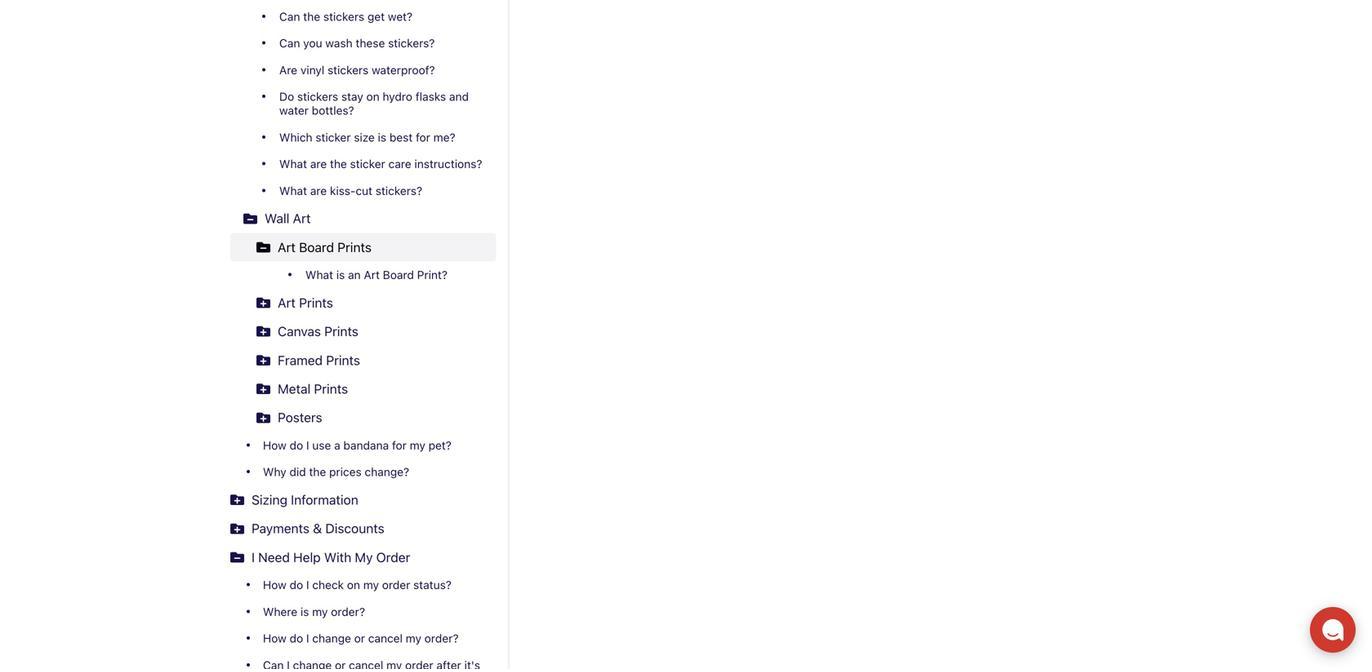 Task type: describe. For each thing, give the bounding box(es) containing it.
what is an art board print?
[[305, 268, 448, 282]]

is for prints
[[336, 268, 345, 282]]

or
[[354, 632, 365, 646]]

what are the sticker care instructions?
[[279, 157, 482, 171]]

change
[[312, 632, 351, 646]]

my
[[355, 550, 373, 565]]

for inside how do i use a bandana for my pet? link
[[392, 439, 407, 452]]

1 vertical spatial on
[[347, 579, 360, 592]]

prints for art prints
[[299, 295, 333, 311]]

the for are
[[330, 157, 347, 171]]

can for can you wash these stickers?
[[279, 36, 300, 50]]

with
[[324, 550, 351, 565]]

&
[[313, 521, 322, 537]]

wet?
[[388, 10, 413, 23]]

wall art link
[[204, 204, 496, 233]]

why
[[263, 466, 286, 479]]

cut
[[356, 184, 372, 198]]

sizing
[[252, 492, 287, 508]]

information
[[291, 492, 358, 508]]

do stickers stay on hydro flasks and water bottles?
[[279, 90, 469, 117]]

art prints
[[278, 295, 333, 311]]

sizing information
[[252, 492, 358, 508]]

art down the wall art
[[278, 240, 296, 255]]

instructions?
[[414, 157, 482, 171]]

flasks
[[416, 90, 446, 104]]

art right wall
[[293, 211, 311, 226]]

order
[[382, 579, 410, 592]]

bottles?
[[312, 104, 354, 117]]

need
[[258, 550, 290, 565]]

do for check
[[290, 579, 303, 592]]

how do i check on my order status? link
[[204, 572, 496, 599]]

are vinyl stickers waterproof? link
[[230, 57, 496, 83]]

framed prints link
[[230, 346, 496, 375]]

what are the sticker care instructions? link
[[230, 151, 496, 178]]

wall
[[265, 211, 289, 226]]

prices
[[329, 466, 362, 479]]

kiss-
[[330, 184, 356, 198]]

open chat image
[[1321, 619, 1344, 642]]

art up canvas
[[278, 295, 296, 311]]

best
[[389, 131, 413, 144]]

wall art
[[265, 211, 311, 226]]

how do i change or cancel my order? link
[[204, 626, 496, 653]]

can you wash these stickers? link
[[230, 30, 496, 57]]

these
[[356, 36, 385, 50]]

is for i
[[300, 605, 309, 619]]

where is my order? link
[[204, 599, 496, 626]]

are for kiss-
[[310, 184, 327, 198]]

check
[[312, 579, 344, 592]]

do for use
[[290, 439, 303, 452]]

order? inside the how do i change or cancel my order? link
[[424, 632, 459, 646]]

you
[[303, 36, 322, 50]]

a
[[334, 439, 340, 452]]

payments & discounts
[[252, 521, 384, 537]]

are
[[279, 63, 297, 77]]

prints for framed prints
[[326, 353, 360, 368]]

prints for metal prints
[[314, 381, 348, 397]]

discounts
[[325, 521, 384, 537]]

what are kiss-cut stickers? link
[[230, 178, 496, 204]]

order
[[376, 550, 410, 565]]

hydro
[[383, 90, 412, 104]]

print?
[[417, 268, 448, 282]]

status?
[[413, 579, 452, 592]]

metal prints
[[278, 381, 348, 397]]

did
[[289, 466, 306, 479]]

stickers for the
[[323, 10, 364, 23]]

where is my order?
[[263, 605, 365, 619]]

bandana
[[343, 439, 389, 452]]

what for what are kiss-cut stickers?
[[279, 184, 307, 198]]

are for the
[[310, 157, 327, 171]]

on inside do stickers stay on hydro flasks and water bottles?
[[366, 90, 379, 104]]

do for change
[[290, 632, 303, 646]]

art board prints
[[278, 240, 372, 255]]

how do i use a bandana for my pet? link
[[204, 432, 496, 459]]

sizing information link
[[204, 486, 496, 515]]

change?
[[365, 466, 409, 479]]

which
[[279, 131, 312, 144]]

an
[[348, 268, 361, 282]]

how do i change or cancel my order?
[[263, 632, 459, 646]]

0 vertical spatial board
[[299, 240, 334, 255]]

art right an
[[364, 268, 380, 282]]

my left order
[[363, 579, 379, 592]]

vinyl
[[300, 63, 324, 77]]

0 vertical spatial the
[[303, 10, 320, 23]]



Task type: locate. For each thing, give the bounding box(es) containing it.
1 how from the top
[[263, 439, 286, 452]]

order? down status?
[[424, 632, 459, 646]]

stickers for vinyl
[[328, 63, 369, 77]]

payments & discounts link
[[204, 515, 496, 543]]

how for how do i check on my order status?
[[263, 579, 286, 592]]

my down check
[[312, 605, 328, 619]]

prints down framed prints
[[314, 381, 348, 397]]

do left use
[[290, 439, 303, 452]]

for
[[416, 131, 430, 144], [392, 439, 407, 452]]

pet?
[[428, 439, 452, 452]]

how up where
[[263, 579, 286, 592]]

size
[[354, 131, 375, 144]]

0 horizontal spatial is
[[300, 605, 309, 619]]

2 how from the top
[[263, 579, 286, 592]]

can you wash these stickers?
[[279, 36, 435, 50]]

i for change
[[306, 632, 309, 646]]

1 vertical spatial can
[[279, 36, 300, 50]]

can left you
[[279, 36, 300, 50]]

why did the prices change?
[[263, 466, 409, 479]]

sticker down which sticker size is best for me?
[[350, 157, 385, 171]]

stickers? down the "care" on the left top of page
[[376, 184, 422, 198]]

1 vertical spatial board
[[383, 268, 414, 282]]

are vinyl stickers waterproof?
[[279, 63, 435, 77]]

sticker down bottles?
[[316, 131, 351, 144]]

0 vertical spatial how
[[263, 439, 286, 452]]

1 vertical spatial what
[[279, 184, 307, 198]]

can for can the stickers get wet?
[[279, 10, 300, 23]]

prints down art prints link at the left
[[324, 324, 358, 339]]

use
[[312, 439, 331, 452]]

the for did
[[309, 466, 326, 479]]

stickers?
[[388, 36, 435, 50], [376, 184, 422, 198]]

my
[[410, 439, 425, 452], [363, 579, 379, 592], [312, 605, 328, 619], [406, 632, 421, 646]]

and
[[449, 90, 469, 104]]

how down where
[[263, 632, 286, 646]]

help
[[293, 550, 321, 565]]

0 vertical spatial is
[[378, 131, 386, 144]]

order? down 'how do i check on my order status?' link
[[331, 605, 365, 619]]

canvas prints
[[278, 324, 358, 339]]

0 horizontal spatial board
[[299, 240, 334, 255]]

1 vertical spatial for
[[392, 439, 407, 452]]

is inside what is an art board print? link
[[336, 268, 345, 282]]

do down help
[[290, 579, 303, 592]]

art prints link
[[230, 289, 496, 317]]

the
[[303, 10, 320, 23], [330, 157, 347, 171], [309, 466, 326, 479]]

metal
[[278, 381, 311, 397]]

me?
[[433, 131, 455, 144]]

i for use
[[306, 439, 309, 452]]

are
[[310, 157, 327, 171], [310, 184, 327, 198]]

0 horizontal spatial on
[[347, 579, 360, 592]]

stickers inside do stickers stay on hydro flasks and water bottles?
[[297, 90, 338, 104]]

0 vertical spatial can
[[279, 10, 300, 23]]

stickers up bottles?
[[297, 90, 338, 104]]

stickers? for can you wash these stickers?
[[388, 36, 435, 50]]

metal prints link
[[230, 375, 496, 404]]

3 do from the top
[[290, 632, 303, 646]]

waterproof?
[[372, 63, 435, 77]]

is
[[378, 131, 386, 144], [336, 268, 345, 282], [300, 605, 309, 619]]

i need help with my order link
[[204, 543, 496, 572]]

is right size
[[378, 131, 386, 144]]

do stickers stay on hydro flasks and water bottles? link
[[230, 83, 496, 124]]

get
[[367, 10, 385, 23]]

on right stay
[[366, 90, 379, 104]]

posters
[[278, 410, 322, 426]]

board down the wall art
[[299, 240, 334, 255]]

1 are from the top
[[310, 157, 327, 171]]

2 can from the top
[[279, 36, 300, 50]]

is inside the where is my order? link
[[300, 605, 309, 619]]

can up "are"
[[279, 10, 300, 23]]

0 horizontal spatial for
[[392, 439, 407, 452]]

2 vertical spatial what
[[305, 268, 333, 282]]

1 do from the top
[[290, 439, 303, 452]]

1 horizontal spatial is
[[336, 268, 345, 282]]

can the stickers get wet?
[[279, 10, 413, 23]]

which sticker size is best for me? link
[[230, 124, 496, 151]]

1 horizontal spatial board
[[383, 268, 414, 282]]

on right check
[[347, 579, 360, 592]]

0 vertical spatial order?
[[331, 605, 365, 619]]

1 horizontal spatial on
[[366, 90, 379, 104]]

1 can from the top
[[279, 10, 300, 23]]

0 vertical spatial stickers?
[[388, 36, 435, 50]]

how inside 'how do i check on my order status?' link
[[263, 579, 286, 592]]

1 vertical spatial how
[[263, 579, 286, 592]]

for left me?
[[416, 131, 430, 144]]

why did the prices change? link
[[204, 459, 496, 486]]

2 vertical spatial how
[[263, 632, 286, 646]]

canvas
[[278, 324, 321, 339]]

stickers
[[323, 10, 364, 23], [328, 63, 369, 77], [297, 90, 338, 104]]

how
[[263, 439, 286, 452], [263, 579, 286, 592], [263, 632, 286, 646]]

i
[[306, 439, 309, 452], [252, 550, 255, 565], [306, 579, 309, 592], [306, 632, 309, 646]]

i left change
[[306, 632, 309, 646]]

what is an art board print? link
[[256, 262, 496, 289]]

prints up an
[[337, 240, 372, 255]]

are inside what are kiss-cut stickers? link
[[310, 184, 327, 198]]

what up the wall art
[[279, 184, 307, 198]]

which sticker size is best for me?
[[279, 131, 455, 144]]

what
[[279, 157, 307, 171], [279, 184, 307, 198], [305, 268, 333, 282]]

1 horizontal spatial order?
[[424, 632, 459, 646]]

prints for canvas prints
[[324, 324, 358, 339]]

do down where
[[290, 632, 303, 646]]

3 how from the top
[[263, 632, 286, 646]]

prints
[[337, 240, 372, 255], [299, 295, 333, 311], [324, 324, 358, 339], [326, 353, 360, 368], [314, 381, 348, 397]]

prints up canvas prints
[[299, 295, 333, 311]]

1 vertical spatial stickers
[[328, 63, 369, 77]]

1 horizontal spatial for
[[416, 131, 430, 144]]

1 vertical spatial order?
[[424, 632, 459, 646]]

is right where
[[300, 605, 309, 619]]

0 horizontal spatial order?
[[331, 605, 365, 619]]

for up "change?"
[[392, 439, 407, 452]]

i for check
[[306, 579, 309, 592]]

1 vertical spatial stickers?
[[376, 184, 422, 198]]

2 vertical spatial stickers
[[297, 90, 338, 104]]

1 vertical spatial are
[[310, 184, 327, 198]]

how inside how do i use a bandana for my pet? link
[[263, 439, 286, 452]]

how up the why
[[263, 439, 286, 452]]

the up you
[[303, 10, 320, 23]]

framed
[[278, 353, 323, 368]]

art
[[293, 211, 311, 226], [278, 240, 296, 255], [364, 268, 380, 282], [278, 295, 296, 311]]

1 vertical spatial sticker
[[350, 157, 385, 171]]

is left an
[[336, 268, 345, 282]]

canvas prints link
[[230, 317, 496, 346]]

0 vertical spatial for
[[416, 131, 430, 144]]

stay
[[341, 90, 363, 104]]

wash
[[325, 36, 353, 50]]

do
[[279, 90, 294, 104]]

2 vertical spatial is
[[300, 605, 309, 619]]

1 vertical spatial is
[[336, 268, 345, 282]]

on
[[366, 90, 379, 104], [347, 579, 360, 592]]

i left 'need'
[[252, 550, 255, 565]]

i left check
[[306, 579, 309, 592]]

i need help with my order
[[252, 550, 410, 565]]

sticker
[[316, 131, 351, 144], [350, 157, 385, 171]]

prints down canvas prints link
[[326, 353, 360, 368]]

0 vertical spatial do
[[290, 439, 303, 452]]

are down which
[[310, 157, 327, 171]]

framed prints
[[278, 353, 360, 368]]

can the stickers get wet? link
[[230, 3, 496, 30]]

how do i use a bandana for my pet?
[[263, 439, 452, 452]]

what for what are the sticker care instructions?
[[279, 157, 307, 171]]

where
[[263, 605, 297, 619]]

how for how do i use a bandana for my pet?
[[263, 439, 286, 452]]

what down art board prints
[[305, 268, 333, 282]]

my right cancel
[[406, 632, 421, 646]]

water
[[279, 104, 309, 117]]

0 vertical spatial on
[[366, 90, 379, 104]]

for inside which sticker size is best for me? link
[[416, 131, 430, 144]]

0 vertical spatial stickers
[[323, 10, 364, 23]]

1 vertical spatial do
[[290, 579, 303, 592]]

the up kiss-
[[330, 157, 347, 171]]

stickers? up waterproof?
[[388, 36, 435, 50]]

payments
[[252, 521, 310, 537]]

what are kiss-cut stickers?
[[279, 184, 422, 198]]

2 vertical spatial the
[[309, 466, 326, 479]]

0 vertical spatial what
[[279, 157, 307, 171]]

0 vertical spatial are
[[310, 157, 327, 171]]

posters link
[[230, 404, 496, 432]]

2 do from the top
[[290, 579, 303, 592]]

stickers up stay
[[328, 63, 369, 77]]

i left use
[[306, 439, 309, 452]]

what for what is an art board print?
[[305, 268, 333, 282]]

what down which
[[279, 157, 307, 171]]

order? inside the where is my order? link
[[331, 605, 365, 619]]

how for how do i change or cancel my order?
[[263, 632, 286, 646]]

order?
[[331, 605, 365, 619], [424, 632, 459, 646]]

art board prints link
[[230, 233, 496, 262]]

1 vertical spatial the
[[330, 157, 347, 171]]

are inside the 'what are the sticker care instructions?' link
[[310, 157, 327, 171]]

0 vertical spatial sticker
[[316, 131, 351, 144]]

are left kiss-
[[310, 184, 327, 198]]

board left print?
[[383, 268, 414, 282]]

2 vertical spatial do
[[290, 632, 303, 646]]

stickers up wash
[[323, 10, 364, 23]]

the right did
[[309, 466, 326, 479]]

my left pet?
[[410, 439, 425, 452]]

stickers? for what are kiss-cut stickers?
[[376, 184, 422, 198]]

cancel
[[368, 632, 403, 646]]

2 horizontal spatial is
[[378, 131, 386, 144]]

care
[[388, 157, 411, 171]]

is inside which sticker size is best for me? link
[[378, 131, 386, 144]]

do
[[290, 439, 303, 452], [290, 579, 303, 592], [290, 632, 303, 646]]

2 are from the top
[[310, 184, 327, 198]]

how do i check on my order status?
[[263, 579, 452, 592]]



Task type: vqa. For each thing, say whether or not it's contained in the screenshot.
'Product?' within the How do I enable/disable a product? link
no



